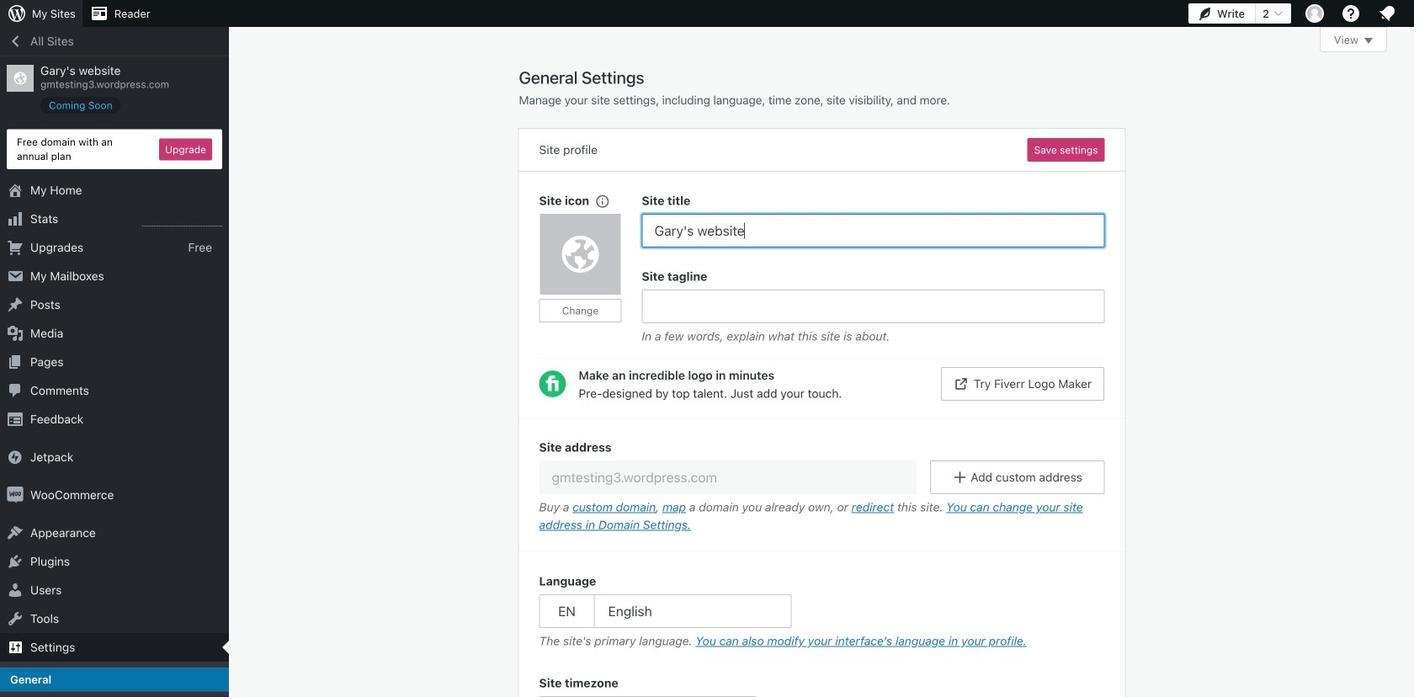 Task type: vqa. For each thing, say whether or not it's contained in the screenshot.
"Manage your sites" image
no



Task type: describe. For each thing, give the bounding box(es) containing it.
fiverr small logo image
[[539, 371, 566, 397]]

highest hourly views 0 image
[[142, 216, 222, 227]]

more information image
[[595, 193, 610, 208]]

help image
[[1342, 3, 1362, 24]]

my profile image
[[1306, 4, 1325, 23]]



Task type: locate. For each thing, give the bounding box(es) containing it.
0 vertical spatial img image
[[7, 449, 24, 466]]

closed image
[[1365, 38, 1374, 44]]

main content
[[519, 27, 1388, 697]]

1 img image from the top
[[7, 449, 24, 466]]

manage your notifications image
[[1378, 3, 1398, 24]]

None text field
[[642, 214, 1105, 248]]

group
[[539, 192, 642, 349], [642, 192, 1105, 248], [642, 268, 1105, 349], [519, 418, 1126, 552], [539, 573, 1105, 654], [539, 675, 1105, 697]]

1 vertical spatial img image
[[7, 487, 24, 504]]

None text field
[[642, 290, 1105, 323], [539, 461, 917, 494], [642, 290, 1105, 323], [539, 461, 917, 494]]

img image
[[7, 449, 24, 466], [7, 487, 24, 504]]

2 img image from the top
[[7, 487, 24, 504]]



